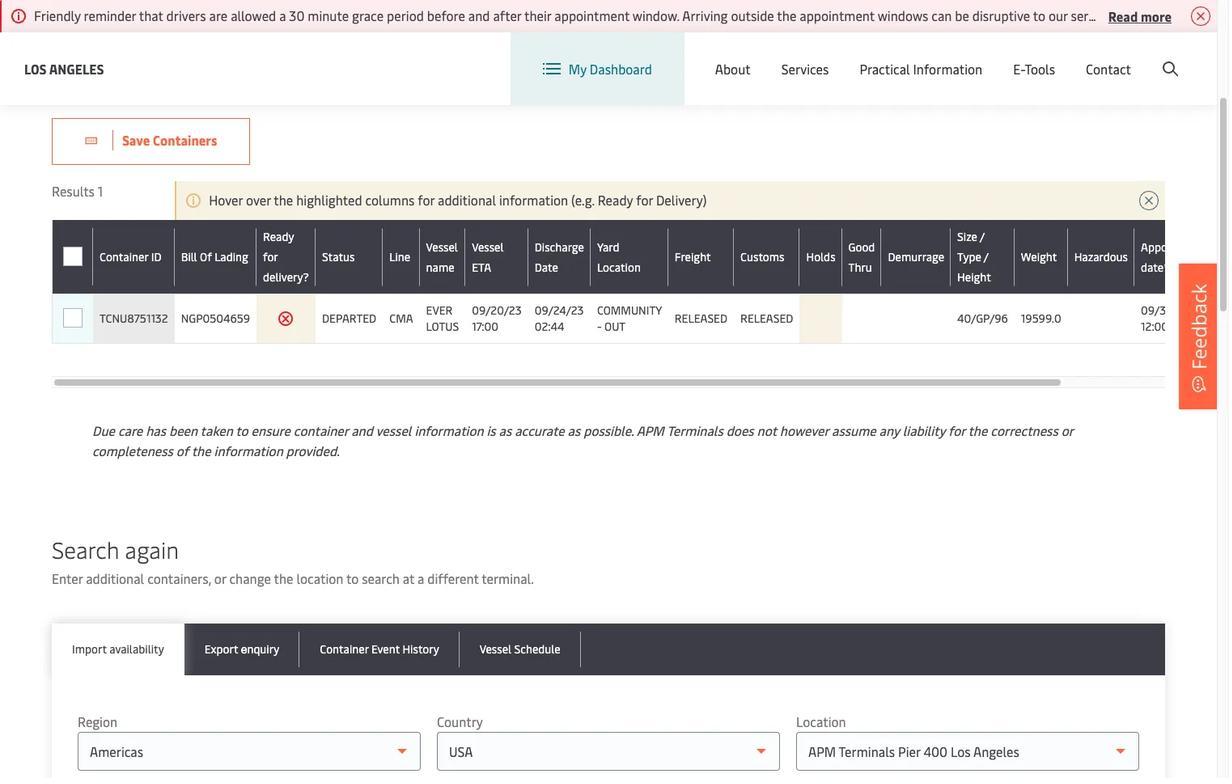 Task type: locate. For each thing, give the bounding box(es) containing it.
to right taken
[[236, 422, 248, 439]]

customs
[[740, 249, 784, 265]]

2 vertical spatial to
[[346, 570, 359, 587]]

1 vertical spatial to
[[236, 422, 248, 439]]

1 horizontal spatial of
[[176, 442, 189, 460]]

freight
[[675, 249, 711, 265]]

vessel left "schedule"
[[480, 642, 511, 657]]

as
[[499, 422, 512, 439], [568, 422, 580, 439]]

09/20/23 17:00
[[472, 303, 522, 334]]

provided.
[[286, 442, 340, 460]]

for up delivery?
[[263, 249, 278, 265]]

-
[[597, 319, 602, 334]]

id
[[151, 249, 161, 265]]

0 horizontal spatial ready
[[263, 229, 294, 244]]

2 horizontal spatial information
[[499, 191, 568, 209]]

vessel schedule button
[[459, 624, 581, 676]]

switch location button
[[736, 47, 853, 65]]

the right change
[[274, 570, 293, 587]]

or
[[1061, 422, 1073, 439], [214, 570, 226, 587]]

information
[[913, 60, 982, 78]]

0 horizontal spatial as
[[499, 422, 512, 439]]

export еnquiry
[[204, 642, 279, 657]]

vessel up name
[[426, 239, 458, 254]]

ready
[[598, 191, 633, 209], [263, 229, 294, 244]]

2 vertical spatial location
[[796, 713, 846, 731]]

1 vertical spatial or
[[214, 570, 226, 587]]

1 horizontal spatial to
[[236, 422, 248, 439]]

vessel inside button
[[480, 642, 511, 657]]

vessel name
[[426, 239, 458, 275]]

container left event
[[320, 642, 369, 657]]

ever lotus
[[426, 303, 459, 334]]

0 horizontal spatial container
[[100, 249, 148, 265]]

None checkbox
[[63, 247, 82, 266], [63, 308, 82, 328], [63, 309, 83, 328], [63, 247, 82, 266], [63, 308, 82, 328], [63, 309, 83, 328]]

again
[[125, 534, 179, 565]]

container for container id
[[100, 249, 148, 265]]

1 vertical spatial container
[[320, 642, 369, 657]]

the inside search again enter additional containers, or change the location to search at a different terminal.
[[274, 570, 293, 587]]

0 vertical spatial to
[[203, 29, 216, 47]]

/ right type
[[984, 249, 989, 265]]

additional down search
[[86, 570, 144, 587]]

2 vertical spatial information
[[214, 442, 283, 460]]

/ right size
[[980, 229, 985, 244]]

/ right the "login"
[[1090, 47, 1095, 65]]

09/30/23
[[1141, 303, 1191, 318]]

bill left of
[[181, 249, 197, 265]]

los angeles
[[24, 59, 104, 77]]

0 horizontal spatial additional
[[86, 570, 144, 587]]

container inside button
[[320, 642, 369, 657]]

information left is
[[415, 422, 483, 439]]

1 released from the left
[[675, 311, 727, 326]]

0 horizontal spatial of
[[146, 29, 159, 47]]

or left change
[[214, 570, 226, 587]]

0 horizontal spatial a
[[115, 29, 122, 47]]

0 horizontal spatial information
[[214, 442, 283, 460]]

tab list
[[52, 624, 1165, 676]]

1 horizontal spatial additional
[[438, 191, 496, 209]]

17:00
[[472, 319, 498, 334]]

0 vertical spatial or
[[1061, 422, 1073, 439]]

feedback
[[1185, 284, 1212, 370]]

released down freight
[[675, 311, 727, 326]]

of
[[146, 29, 159, 47], [176, 442, 189, 460]]

2 horizontal spatial to
[[346, 570, 359, 587]]

of down been
[[176, 442, 189, 460]]

hover over the highlighted columns for additional information (e.g. ready for delivery)
[[209, 191, 707, 209]]

containers
[[248, 29, 309, 47]]

to inside due care has been taken to ensure container and vessel information is as accurate as possible. apm terminals does not however assume any liability for the correctness or completeness of the information provided.
[[236, 422, 248, 439]]

for right the liability on the bottom right of the page
[[948, 422, 965, 439]]

lading left view
[[162, 29, 201, 47]]

0 vertical spatial /
[[1090, 47, 1095, 65]]

0 horizontal spatial or
[[214, 570, 226, 587]]

create
[[1098, 47, 1136, 65]]

reset button
[[565, 26, 634, 50]]

bill right select
[[125, 29, 143, 47]]

vessel for name
[[426, 239, 458, 254]]

1 vertical spatial bill
[[181, 249, 197, 265]]

vessel schedule
[[480, 642, 560, 657]]

1 horizontal spatial released
[[740, 311, 793, 326]]

save
[[122, 131, 150, 149]]

a right at
[[418, 570, 424, 587]]

information
[[499, 191, 568, 209], [415, 422, 483, 439], [214, 442, 283, 460]]

1 horizontal spatial information
[[415, 422, 483, 439]]

event
[[371, 642, 400, 657]]

name
[[426, 259, 454, 275]]

1 horizontal spatial ready
[[598, 191, 633, 209]]

liability
[[903, 422, 945, 439]]

bill of lading
[[181, 249, 248, 265]]

information down ensure
[[214, 442, 283, 460]]

/
[[1090, 47, 1095, 65], [980, 229, 985, 244], [984, 249, 989, 265]]

import availability
[[72, 642, 164, 657]]

container left id
[[100, 249, 148, 265]]

1 vertical spatial of
[[176, 442, 189, 460]]

0 vertical spatial additional
[[438, 191, 496, 209]]

practical information button
[[860, 32, 982, 105]]

columns
[[365, 191, 415, 209]]

additional up vessel eta
[[438, 191, 496, 209]]

as right is
[[499, 422, 512, 439]]

or right correctness
[[1061, 422, 1073, 439]]

ever
[[426, 303, 453, 318]]

line
[[389, 249, 410, 265]]

possible.
[[584, 422, 634, 439]]

hover
[[209, 191, 243, 209]]

of inside due care has been taken to ensure container and vessel information is as accurate as possible. apm terminals does not however assume any liability for the correctness or completeness of the information provided.
[[176, 442, 189, 460]]

yard
[[597, 239, 619, 254]]

correctness
[[991, 422, 1058, 439]]

export еnquiry button
[[184, 624, 300, 676]]

save containers button
[[52, 118, 250, 165]]

location
[[803, 47, 853, 65], [597, 259, 641, 275], [796, 713, 846, 731]]

to left search
[[346, 570, 359, 587]]

/ for login
[[1090, 47, 1095, 65]]

1 vertical spatial a
[[418, 570, 424, 587]]

change
[[229, 570, 271, 587]]

results
[[52, 182, 95, 200]]

demurrage
[[888, 249, 944, 265]]

terminals
[[667, 422, 723, 439]]

0 horizontal spatial bill
[[125, 29, 143, 47]]

the
[[274, 191, 293, 209], [968, 422, 987, 439], [192, 442, 211, 460], [274, 570, 293, 587]]

to left view
[[203, 29, 216, 47]]

1 horizontal spatial container
[[320, 642, 369, 657]]

a right select
[[115, 29, 122, 47]]

vessel up eta in the left top of the page
[[472, 239, 504, 254]]

1 horizontal spatial bill
[[181, 249, 197, 265]]

0 vertical spatial container
[[100, 249, 148, 265]]

switch
[[762, 47, 800, 65]]

a inside search again enter additional containers, or change the location to search at a different terminal.
[[418, 570, 424, 587]]

availability
[[109, 642, 164, 657]]

been
[[169, 422, 197, 439]]

for inside due care has been taken to ensure container and vessel information is as accurate as possible. apm terminals does not however assume any liability for the correctness or completeness of the information provided.
[[948, 422, 965, 439]]

to inside search again enter additional containers, or change the location to search at a different terminal.
[[346, 570, 359, 587]]

not ready image
[[278, 311, 294, 327]]

2 vertical spatial /
[[984, 249, 989, 265]]

1 vertical spatial location
[[597, 259, 641, 275]]

my dashboard button
[[543, 32, 652, 105]]

location for switch
[[803, 47, 853, 65]]

global menu
[[905, 47, 979, 65]]

additional inside search again enter additional containers, or change the location to search at a different terminal.
[[86, 570, 144, 587]]

due care has been taken to ensure container and vessel information is as accurate as possible. apm terminals does not however assume any liability for the correctness or completeness of the information provided.
[[92, 422, 1073, 460]]

2 released from the left
[[740, 311, 793, 326]]

read more
[[1108, 7, 1172, 25]]

for
[[418, 191, 435, 209], [636, 191, 653, 209], [263, 249, 278, 265], [948, 422, 965, 439]]

0 horizontal spatial lading
[[162, 29, 201, 47]]

tab list containing import availability
[[52, 624, 1165, 676]]

1
[[98, 182, 103, 200]]

of right select
[[146, 29, 159, 47]]

at
[[403, 570, 414, 587]]

vessel for schedule
[[480, 642, 511, 657]]

1 horizontal spatial a
[[418, 570, 424, 587]]

as right accurate
[[568, 422, 580, 439]]

container
[[294, 422, 348, 439]]

region
[[78, 713, 117, 731]]

1 horizontal spatial or
[[1061, 422, 1073, 439]]

ready inside ready for delivery?
[[263, 229, 294, 244]]

1 vertical spatial lading
[[215, 249, 248, 265]]

0 vertical spatial location
[[803, 47, 853, 65]]

/ for size
[[980, 229, 985, 244]]

lading
[[162, 29, 201, 47], [215, 249, 248, 265]]

ready right (e.g.
[[598, 191, 633, 209]]

None checkbox
[[63, 247, 82, 267]]

container event history
[[320, 642, 439, 657]]

a
[[115, 29, 122, 47], [418, 570, 424, 587]]

information left (e.g.
[[499, 191, 568, 209]]

good thru
[[848, 239, 875, 275]]

1 vertical spatial additional
[[86, 570, 144, 587]]

0 vertical spatial information
[[499, 191, 568, 209]]

0 horizontal spatial released
[[675, 311, 727, 326]]

practical information
[[860, 60, 982, 78]]

1 vertical spatial ready
[[263, 229, 294, 244]]

released down the customs
[[740, 311, 793, 326]]

vessel
[[426, 239, 458, 254], [472, 239, 504, 254], [480, 642, 511, 657]]

feedback button
[[1179, 264, 1219, 409]]

1 vertical spatial /
[[980, 229, 985, 244]]

import availability button
[[52, 624, 184, 676]]

lading right of
[[215, 249, 248, 265]]

1 horizontal spatial as
[[568, 422, 580, 439]]

search
[[52, 534, 119, 565]]

0 horizontal spatial to
[[203, 29, 216, 47]]

different
[[427, 570, 479, 587]]

enter
[[52, 570, 83, 587]]

ready up delivery?
[[263, 229, 294, 244]]

0 vertical spatial bill
[[125, 29, 143, 47]]



Task type: describe. For each thing, give the bounding box(es) containing it.
for left delivery)
[[636, 191, 653, 209]]

login / create account
[[1055, 47, 1186, 65]]

accurate
[[515, 422, 564, 439]]

global
[[905, 47, 942, 65]]

еnquiry
[[241, 642, 279, 657]]

eta
[[472, 259, 491, 275]]

select a bill of lading to view containers
[[76, 29, 309, 47]]

terminal.
[[482, 570, 534, 587]]

vessel for eta
[[472, 239, 504, 254]]

container for container event history
[[320, 642, 369, 657]]

save containers
[[122, 131, 217, 149]]

40/gp/96
[[957, 311, 1008, 326]]

hazardous
[[1074, 249, 1128, 265]]

highlighted
[[296, 191, 362, 209]]

appointment
[[1141, 239, 1208, 254]]

container id
[[100, 249, 161, 265]]

view
[[219, 29, 245, 47]]

select
[[76, 29, 112, 47]]

0 vertical spatial ready
[[598, 191, 633, 209]]

vessel
[[376, 422, 411, 439]]

services
[[781, 60, 829, 78]]

the right the over
[[274, 191, 293, 209]]

however
[[780, 422, 829, 439]]

09/30/23 12:00
[[1141, 303, 1191, 334]]

discharge date
[[535, 239, 584, 275]]

1 as from the left
[[499, 422, 512, 439]]

2 as from the left
[[568, 422, 580, 439]]

out
[[604, 319, 626, 334]]

12:00
[[1141, 319, 1168, 334]]

containers
[[153, 131, 217, 149]]

has
[[146, 422, 166, 439]]

read
[[1108, 7, 1138, 25]]

search
[[362, 570, 400, 587]]

switch location
[[762, 47, 853, 65]]

account
[[1138, 47, 1186, 65]]

over
[[246, 191, 271, 209]]

about
[[715, 60, 751, 78]]

to for lading
[[203, 29, 216, 47]]

contact
[[1086, 60, 1131, 78]]

country
[[437, 713, 483, 731]]

location for yard
[[597, 259, 641, 275]]

los
[[24, 59, 47, 77]]

0 vertical spatial of
[[146, 29, 159, 47]]

vessel eta
[[472, 239, 504, 275]]

of
[[200, 249, 212, 265]]

services button
[[781, 32, 829, 105]]

ensure
[[251, 422, 290, 439]]

login
[[1055, 47, 1087, 65]]

or inside search again enter additional containers, or change the location to search at a different terminal.
[[214, 570, 226, 587]]

not
[[757, 422, 777, 439]]

results 1
[[52, 182, 103, 200]]

community
[[597, 303, 662, 318]]

19599.0
[[1021, 311, 1061, 326]]

login / create account link
[[1025, 32, 1186, 80]]

or inside due care has been taken to ensure container and vessel information is as accurate as possible. apm terminals does not however assume any liability for the correctness or completeness of the information provided.
[[1061, 422, 1073, 439]]

cma
[[389, 311, 413, 326]]

the down taken
[[192, 442, 211, 460]]

date
[[535, 259, 558, 275]]

community - out
[[597, 303, 662, 334]]

due
[[92, 422, 115, 439]]

about button
[[715, 32, 751, 105]]

for inside ready for delivery?
[[263, 249, 278, 265]]

09/24/23
[[535, 303, 584, 318]]

0 vertical spatial lading
[[162, 29, 201, 47]]

ngp0504659
[[181, 311, 250, 326]]

for right the columns
[[418, 191, 435, 209]]

delivery?
[[263, 269, 309, 285]]

completeness
[[92, 442, 173, 460]]

container event history button
[[300, 624, 459, 676]]

search again enter additional containers, or change the location to search at a different terminal.
[[52, 534, 534, 587]]

read more button
[[1108, 6, 1172, 26]]

care
[[118, 422, 143, 439]]

1 vertical spatial information
[[415, 422, 483, 439]]

1 horizontal spatial lading
[[215, 249, 248, 265]]

dashboard
[[590, 60, 652, 78]]

taken
[[200, 422, 233, 439]]

good
[[848, 239, 875, 254]]

reset
[[605, 30, 634, 46]]

appointment date*
[[1141, 239, 1208, 275]]

contact button
[[1086, 32, 1131, 105]]

containers,
[[147, 570, 211, 587]]

weight
[[1021, 249, 1057, 265]]

tcnu8751132
[[100, 311, 168, 326]]

delivery)
[[656, 191, 707, 209]]

is
[[487, 422, 496, 439]]

e-tools
[[1013, 60, 1055, 78]]

close alert image
[[1191, 6, 1210, 26]]

my
[[569, 60, 587, 78]]

0 vertical spatial a
[[115, 29, 122, 47]]

does
[[726, 422, 754, 439]]

history
[[402, 642, 439, 657]]

to for taken
[[236, 422, 248, 439]]

location
[[296, 570, 343, 587]]

lotus
[[426, 319, 459, 334]]

more
[[1141, 7, 1172, 25]]

apm
[[636, 422, 664, 439]]

tools
[[1025, 60, 1055, 78]]

the left correctness
[[968, 422, 987, 439]]



Task type: vqa. For each thing, say whether or not it's contained in the screenshot.
save containers
yes



